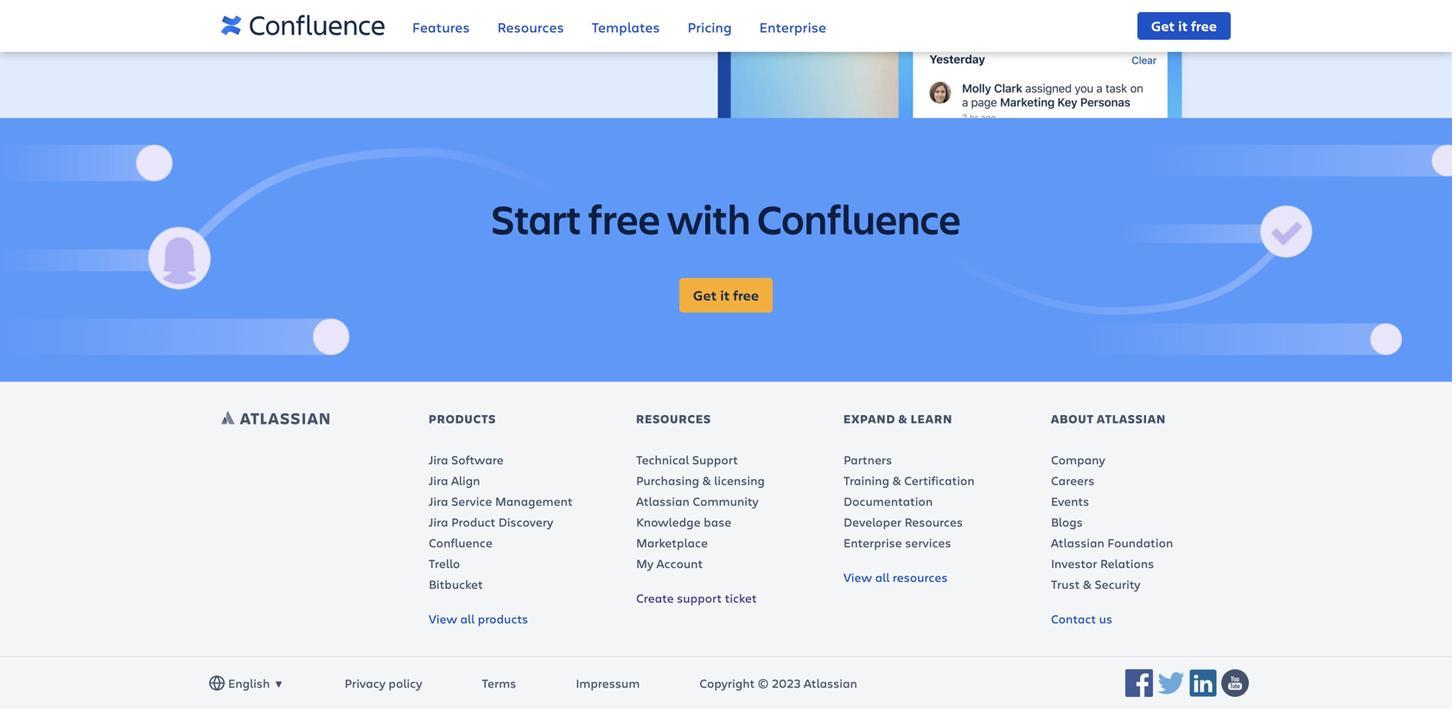 Task type: describe. For each thing, give the bounding box(es) containing it.
view all resources link
[[844, 569, 948, 586]]

templates
[[592, 18, 660, 36]]

contact us
[[1052, 611, 1113, 627]]

blogs link
[[1052, 514, 1083, 530]]

trello
[[429, 555, 460, 572]]

us
[[1100, 611, 1113, 627]]

investor relations link
[[1052, 555, 1155, 572]]

blogs
[[1052, 514, 1083, 530]]

knowledge base link
[[636, 514, 732, 530]]

resources
[[893, 569, 948, 586]]

atlassian
[[1097, 411, 1167, 427]]

about atlassian
[[1052, 411, 1167, 427]]

0 vertical spatial confluence
[[758, 191, 961, 246]]

confluence logo image
[[221, 5, 385, 47]]

company
[[1052, 452, 1106, 468]]

0 vertical spatial get it free link
[[1138, 12, 1231, 40]]

atlassian inside company careers events blogs atlassian foundation investor relations trust & security
[[1052, 535, 1105, 551]]

partners training & certification documentation developer resources enterprise services
[[844, 452, 975, 551]]

& left learn
[[899, 411, 908, 427]]

jira align link
[[429, 472, 480, 489]]

investor
[[1052, 555, 1098, 572]]

my
[[636, 555, 654, 572]]

view for view all products
[[429, 611, 457, 627]]

1 horizontal spatial atlassian
[[804, 675, 858, 692]]

jira service management link
[[429, 493, 573, 510]]

& inside company careers events blogs atlassian foundation investor relations trust & security
[[1083, 576, 1092, 593]]

confluence inside jira software jira align jira service management jira product discovery confluence trello bitbucket
[[429, 535, 493, 551]]

base
[[704, 514, 732, 530]]

community
[[693, 493, 759, 510]]

copyright © 2023 atlassian
[[700, 675, 858, 692]]

account
[[657, 555, 703, 572]]

knowledge
[[636, 514, 701, 530]]

view for view all resources
[[844, 569, 873, 586]]

jira software jira align jira service management jira product discovery confluence trello bitbucket
[[429, 452, 573, 593]]

start
[[492, 191, 582, 246]]

documentation
[[844, 493, 933, 510]]

get for the top get it free link
[[1152, 16, 1175, 35]]

jira product discovery link
[[429, 514, 554, 530]]

1 jira from the top
[[429, 452, 448, 468]]

features
[[413, 18, 470, 36]]

impressum link
[[576, 672, 640, 695]]

2023
[[772, 675, 801, 692]]

bitbucket link
[[429, 576, 483, 593]]

documentation link
[[844, 493, 933, 510]]

marketplace link
[[636, 535, 708, 551]]

privacy policy link
[[345, 672, 422, 695]]

▾
[[274, 668, 283, 696]]

service
[[451, 493, 492, 510]]

atlassian foundation link
[[1052, 535, 1174, 551]]

management
[[495, 493, 573, 510]]

with
[[667, 191, 751, 246]]

partners link
[[844, 452, 893, 468]]

events link
[[1052, 493, 1090, 510]]

confluence link
[[429, 535, 493, 551]]

training
[[844, 472, 890, 489]]

events
[[1052, 493, 1090, 510]]

trust
[[1052, 576, 1080, 593]]

trello link
[[429, 555, 460, 572]]

copyright
[[700, 675, 755, 692]]

contact us link
[[1052, 611, 1113, 627]]

technical support purchasing & licensing atlassian community knowledge base marketplace my account
[[636, 452, 765, 572]]

expand
[[844, 411, 896, 427]]

view all products
[[429, 611, 528, 627]]

company careers events blogs atlassian foundation investor relations trust & security
[[1052, 452, 1174, 593]]

software
[[451, 452, 504, 468]]

features link
[[413, 6, 470, 51]]

1 horizontal spatial it
[[1179, 16, 1188, 35]]

start free with confluence
[[492, 191, 961, 246]]

company link
[[1052, 452, 1106, 468]]

view all products link
[[429, 611, 528, 627]]

ticket
[[725, 590, 757, 606]]

privacy
[[345, 675, 386, 692]]

products
[[429, 411, 497, 427]]

relations
[[1101, 555, 1155, 572]]

technical support link
[[636, 452, 738, 468]]



Task type: vqa. For each thing, say whether or not it's contained in the screenshot.
the Partners
yes



Task type: locate. For each thing, give the bounding box(es) containing it.
get for the leftmost get it free link
[[694, 286, 717, 305]]

0 vertical spatial enterprise
[[760, 18, 827, 36]]

1 vertical spatial get
[[694, 286, 717, 305]]

developer
[[844, 514, 902, 530]]

pricing
[[688, 18, 732, 36]]

free for the top get it free link
[[1192, 16, 1218, 35]]

atlassian
[[636, 493, 690, 510], [1052, 535, 1105, 551], [804, 675, 858, 692]]

1 vertical spatial free
[[588, 191, 661, 246]]

align
[[451, 472, 480, 489]]

1 vertical spatial view
[[429, 611, 457, 627]]

1 vertical spatial resources
[[905, 514, 963, 530]]

expand & learn
[[844, 411, 953, 427]]

certification
[[905, 472, 975, 489]]

enterprise down developer
[[844, 535, 903, 551]]

product
[[451, 514, 496, 530]]

2 vertical spatial atlassian
[[804, 675, 858, 692]]

3 jira from the top
[[429, 493, 448, 510]]

0 vertical spatial get it free
[[1152, 16, 1218, 35]]

enterprise
[[760, 18, 827, 36], [844, 535, 903, 551]]

0 horizontal spatial get it free link
[[680, 278, 773, 313]]

policy
[[389, 675, 422, 692]]

0 horizontal spatial it
[[721, 286, 730, 305]]

1 vertical spatial atlassian
[[1052, 535, 1105, 551]]

1 vertical spatial enterprise
[[844, 535, 903, 551]]

confluence mobile app notification screen showing updates and comments that a team has left on multiple pages image
[[718, 0, 1203, 118]]

all left products
[[460, 611, 475, 627]]

atlassian inside 'technical support purchasing & licensing atlassian community knowledge base marketplace my account'
[[636, 493, 690, 510]]

atlassian right 2023
[[804, 675, 858, 692]]

get it free
[[1152, 16, 1218, 35], [694, 286, 759, 305]]

1 horizontal spatial enterprise
[[844, 535, 903, 551]]

security
[[1095, 576, 1141, 593]]

0 vertical spatial atlassian
[[636, 493, 690, 510]]

1 horizontal spatial free
[[734, 286, 759, 305]]

jira down jira align link
[[429, 493, 448, 510]]

careers
[[1052, 472, 1095, 489]]

1 horizontal spatial resources
[[905, 514, 963, 530]]

terms link
[[482, 672, 517, 695]]

2 vertical spatial free
[[734, 286, 759, 305]]

privacy policy
[[345, 675, 422, 692]]

jira left align
[[429, 472, 448, 489]]

partners
[[844, 452, 893, 468]]

get
[[1152, 16, 1175, 35], [694, 286, 717, 305]]

1 horizontal spatial confluence
[[758, 191, 961, 246]]

free for the leftmost get it free link
[[734, 286, 759, 305]]

& right trust on the bottom of the page
[[1083, 576, 1092, 593]]

licensing
[[714, 472, 765, 489]]

view all resources
[[844, 569, 948, 586]]

all for products
[[460, 611, 475, 627]]

0 vertical spatial it
[[1179, 16, 1188, 35]]

confluence
[[758, 191, 961, 246], [429, 535, 493, 551]]

0 vertical spatial resources
[[498, 18, 564, 36]]

support
[[693, 452, 738, 468]]

technical
[[636, 452, 690, 468]]

marketplace
[[636, 535, 708, 551]]

0 vertical spatial all
[[876, 569, 890, 586]]

discovery
[[499, 514, 554, 530]]

all for resources
[[876, 569, 890, 586]]

create
[[636, 590, 674, 606]]

enterprise link
[[760, 6, 827, 51]]

training & certification link
[[844, 472, 975, 489]]

jira
[[429, 452, 448, 468], [429, 472, 448, 489], [429, 493, 448, 510], [429, 514, 448, 530]]

bitbucket
[[429, 576, 483, 593]]

& inside partners training & certification documentation developer resources enterprise services
[[893, 472, 902, 489]]

& up documentation
[[893, 472, 902, 489]]

enterprise services link
[[844, 535, 952, 551]]

get it free link
[[1138, 12, 1231, 40], [680, 278, 773, 313]]

0 horizontal spatial get
[[694, 286, 717, 305]]

resources link
[[498, 6, 564, 51]]

trust & security link
[[1052, 576, 1141, 593]]

1 vertical spatial get it free link
[[680, 278, 773, 313]]

learn
[[911, 411, 953, 427]]

1 horizontal spatial get it free link
[[1138, 12, 1231, 40]]

jira up jira align link
[[429, 452, 448, 468]]

©
[[758, 675, 769, 692]]

view down bitbucket
[[429, 611, 457, 627]]

purchasing & licensing link
[[636, 472, 765, 489]]

&
[[899, 411, 908, 427], [703, 472, 711, 489], [893, 472, 902, 489], [1083, 576, 1092, 593]]

1 vertical spatial confluence
[[429, 535, 493, 551]]

enterprise right the pricing
[[760, 18, 827, 36]]

developer resources link
[[844, 514, 963, 530]]

view down enterprise services link
[[844, 569, 873, 586]]

english
[[228, 675, 270, 692]]

all down enterprise services link
[[876, 569, 890, 586]]

0 horizontal spatial enterprise
[[760, 18, 827, 36]]

pricing link
[[688, 6, 732, 51]]

& down support
[[703, 472, 711, 489]]

foundation
[[1108, 535, 1174, 551]]

0 vertical spatial get
[[1152, 16, 1175, 35]]

all
[[876, 569, 890, 586], [460, 611, 475, 627]]

atlassian up investor
[[1052, 535, 1105, 551]]

0 horizontal spatial resources
[[498, 18, 564, 36]]

& inside 'technical support purchasing & licensing atlassian community knowledge base marketplace my account'
[[703, 472, 711, 489]]

2 jira from the top
[[429, 472, 448, 489]]

careers link
[[1052, 472, 1095, 489]]

4 jira from the top
[[429, 514, 448, 530]]

jira up the confluence link
[[429, 514, 448, 530]]

about
[[1052, 411, 1095, 427]]

2 horizontal spatial atlassian
[[1052, 535, 1105, 551]]

purchasing
[[636, 472, 700, 489]]

my account link
[[636, 555, 703, 572]]

resources
[[636, 411, 712, 427]]

create support ticket
[[636, 590, 757, 606]]

1 vertical spatial get it free
[[694, 286, 759, 305]]

1 horizontal spatial all
[[876, 569, 890, 586]]

0 horizontal spatial free
[[588, 191, 661, 246]]

0 vertical spatial free
[[1192, 16, 1218, 35]]

services
[[906, 535, 952, 551]]

atlassian down the purchasing
[[636, 493, 690, 510]]

free
[[1192, 16, 1218, 35], [588, 191, 661, 246], [734, 286, 759, 305]]

0 horizontal spatial atlassian
[[636, 493, 690, 510]]

terms
[[482, 675, 517, 692]]

0 horizontal spatial get it free
[[694, 286, 759, 305]]

1 vertical spatial it
[[721, 286, 730, 305]]

0 horizontal spatial confluence
[[429, 535, 493, 551]]

1 horizontal spatial view
[[844, 569, 873, 586]]

contact
[[1052, 611, 1097, 627]]

it
[[1179, 16, 1188, 35], [721, 286, 730, 305]]

2 horizontal spatial free
[[1192, 16, 1218, 35]]

templates link
[[592, 6, 660, 51]]

create support ticket link
[[636, 590, 757, 606]]

products
[[478, 611, 528, 627]]

resources
[[498, 18, 564, 36], [905, 514, 963, 530]]

resources inside partners training & certification documentation developer resources enterprise services
[[905, 514, 963, 530]]

None text field
[[228, 674, 231, 693]]

support
[[677, 590, 722, 606]]

enterprise inside partners training & certification documentation developer resources enterprise services
[[844, 535, 903, 551]]

impressum
[[576, 675, 640, 692]]

0 horizontal spatial view
[[429, 611, 457, 627]]

jira software link
[[429, 452, 504, 468]]

0 vertical spatial view
[[844, 569, 873, 586]]

0 horizontal spatial all
[[460, 611, 475, 627]]

1 horizontal spatial get
[[1152, 16, 1175, 35]]

1 vertical spatial all
[[460, 611, 475, 627]]

view
[[844, 569, 873, 586], [429, 611, 457, 627]]

1 horizontal spatial get it free
[[1152, 16, 1218, 35]]



